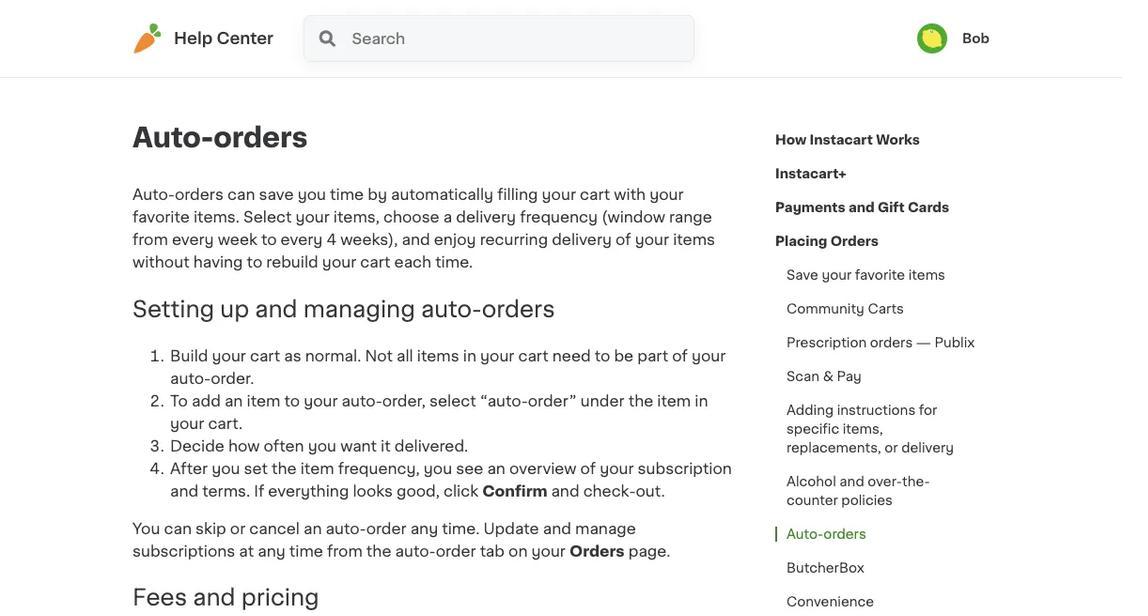 Task type: locate. For each thing, give the bounding box(es) containing it.
time left by
[[330, 187, 364, 202]]

normal.
[[305, 349, 361, 364]]

0 vertical spatial favorite
[[133, 210, 190, 225]]

can up subscriptions
[[164, 521, 192, 536]]

and inside payments and gift cards link
[[849, 201, 875, 214]]

the down looks
[[366, 544, 391, 559]]

0 horizontal spatial items
[[417, 349, 459, 364]]

frequency
[[520, 210, 598, 225]]

frequency,
[[338, 461, 420, 476]]

auto-orders up butcherbox link
[[787, 528, 866, 541]]

1 horizontal spatial in
[[695, 394, 708, 409]]

0 vertical spatial delivery
[[456, 210, 516, 225]]

your inside the after you set the item frequency, you see an overview of your subscription and terms. if everything looks good, click
[[600, 461, 634, 476]]

orders left —
[[870, 336, 913, 350]]

orders down payments and gift cards link
[[830, 235, 879, 248]]

the down often at the bottom left of page
[[272, 461, 297, 476]]

0 vertical spatial or
[[885, 442, 898, 455]]

2 horizontal spatial items
[[908, 269, 945, 282]]

2 vertical spatial the
[[366, 544, 391, 559]]

2 horizontal spatial the
[[628, 394, 653, 409]]

1 horizontal spatial from
[[327, 544, 363, 559]]

items down range
[[673, 232, 715, 247]]

pricing
[[241, 587, 319, 610]]

1 vertical spatial an
[[487, 461, 505, 476]]

select
[[243, 210, 292, 225]]

time down cancel
[[289, 544, 323, 559]]

favorite
[[133, 210, 190, 225], [855, 269, 905, 282]]

0 horizontal spatial every
[[172, 232, 214, 247]]

0 vertical spatial can
[[227, 187, 255, 202]]

2 vertical spatial items
[[417, 349, 459, 364]]

of down (window
[[616, 232, 631, 247]]

in up select
[[463, 349, 476, 364]]

0 horizontal spatial of
[[580, 461, 596, 476]]

and down after
[[170, 484, 198, 499]]

an
[[225, 394, 243, 409], [487, 461, 505, 476], [303, 521, 322, 536]]

2 vertical spatial an
[[303, 521, 322, 536]]

0 horizontal spatial delivery
[[456, 210, 516, 225]]

items, inside adding instructions for specific items, replacements, or delivery
[[843, 423, 883, 436]]

an down order.
[[225, 394, 243, 409]]

0 horizontal spatial items,
[[334, 210, 380, 225]]

2 vertical spatial delivery
[[901, 442, 954, 455]]

and inside you can skip or cancel an auto-order any time. update and manage subscriptions at any time from the auto-order tab on your
[[543, 521, 571, 536]]

every down items.
[[172, 232, 214, 247]]

tab
[[480, 544, 505, 559]]

your up the 4
[[296, 210, 330, 225]]

of inside the after you set the item frequency, you see an overview of your subscription and terms. if everything looks good, click
[[580, 461, 596, 476]]

order down looks
[[366, 521, 407, 536]]

and right fees
[[193, 587, 235, 610]]

delivery up the-
[[901, 442, 954, 455]]

auto- up without
[[133, 187, 175, 202]]

time. inside auto-orders can save you time by automatically filling your cart with your favorite items. select your items, choose a delivery frequency (window range from every week to every 4 weeks), and enjoy recurring delivery of your items without having to rebuild your cart each time.
[[435, 255, 473, 270]]

your down the 4
[[322, 255, 356, 270]]

0 vertical spatial items
[[673, 232, 715, 247]]

2 horizontal spatial of
[[672, 349, 688, 364]]

the right under
[[628, 394, 653, 409]]

items, down instructions
[[843, 423, 883, 436]]

2 vertical spatial of
[[580, 461, 596, 476]]

your right part
[[692, 349, 726, 364]]

the
[[628, 394, 653, 409], [272, 461, 297, 476], [366, 544, 391, 559]]

and
[[849, 201, 875, 214], [402, 232, 430, 247], [255, 298, 298, 320], [840, 476, 864, 489], [170, 484, 198, 499], [551, 484, 579, 499], [543, 521, 571, 536], [193, 587, 235, 610]]

1 horizontal spatial an
[[303, 521, 322, 536]]

want
[[340, 439, 377, 454]]

prescription orders — publix link
[[775, 326, 986, 360]]

to
[[170, 394, 188, 409]]

items, up weeks),
[[334, 210, 380, 225]]

items down cards
[[908, 269, 945, 282]]

part
[[637, 349, 668, 364]]

auto- up "want"
[[342, 394, 382, 409]]

instructions
[[837, 404, 916, 417]]

1 vertical spatial the
[[272, 461, 297, 476]]

delivery
[[456, 210, 516, 225], [552, 232, 612, 247], [901, 442, 954, 455]]

items right all
[[417, 349, 459, 364]]

"auto-
[[480, 394, 528, 409]]

the inside you can skip or cancel an auto-order any time. update and manage subscriptions at any time from the auto-order tab on your
[[366, 544, 391, 559]]

cart down weeks),
[[360, 255, 390, 270]]

bob
[[962, 32, 990, 45]]

placing orders link
[[775, 225, 879, 258]]

and up each
[[402, 232, 430, 247]]

of up confirm and check-out.
[[580, 461, 596, 476]]

your inside you can skip or cancel an auto-order any time. update and manage subscriptions at any time from the auto-order tab on your
[[531, 544, 566, 559]]

cart left with
[[580, 187, 610, 202]]

instacart+
[[775, 167, 847, 180]]

cart left as
[[250, 349, 280, 364]]

your right on
[[531, 544, 566, 559]]

and left gift
[[849, 201, 875, 214]]

of right part
[[672, 349, 688, 364]]

from inside auto-orders can save you time by automatically filling your cart with your favorite items. select your items, choose a delivery frequency (window range from every week to every 4 weeks), and enjoy recurring delivery of your items without having to rebuild your cart each time.
[[133, 232, 168, 247]]

rebuild
[[266, 255, 318, 270]]

an down "everything"
[[303, 521, 322, 536]]

0 horizontal spatial can
[[164, 521, 192, 536]]

you left "want"
[[308, 439, 337, 454]]

from down looks
[[327, 544, 363, 559]]

4
[[326, 232, 337, 247]]

1 horizontal spatial orders
[[830, 235, 879, 248]]

0 horizontal spatial time
[[289, 544, 323, 559]]

setting up and managing auto-orders
[[133, 298, 555, 320]]

0 horizontal spatial in
[[463, 349, 476, 364]]

add
[[192, 394, 221, 409]]

1 vertical spatial delivery
[[552, 232, 612, 247]]

auto-orders up items.
[[133, 125, 308, 151]]

from inside you can skip or cancel an auto-order any time. update and manage subscriptions at any time from the auto-order tab on your
[[327, 544, 363, 559]]

orders down recurring
[[482, 298, 555, 320]]

favorite up "carts"
[[855, 269, 905, 282]]

1 vertical spatial auto-
[[133, 187, 175, 202]]

favorite inside save your favorite items link
[[855, 269, 905, 282]]

0 vertical spatial the
[[628, 394, 653, 409]]

1 horizontal spatial items
[[673, 232, 715, 247]]

auto- down 'good,'
[[395, 544, 436, 559]]

2 horizontal spatial an
[[487, 461, 505, 476]]

items,
[[334, 210, 380, 225], [843, 423, 883, 436]]

time inside auto-orders can save you time by automatically filling your cart with your favorite items. select your items, choose a delivery frequency (window range from every week to every 4 weeks), and enjoy recurring delivery of your items without having to rebuild your cart each time.
[[330, 187, 364, 202]]

or up at
[[230, 521, 245, 536]]

Search search field
[[350, 16, 694, 61]]

any down cancel
[[258, 544, 285, 559]]

1 vertical spatial auto-orders
[[787, 528, 866, 541]]

0 vertical spatial an
[[225, 394, 243, 409]]

and up policies
[[840, 476, 864, 489]]

scan & pay link
[[775, 360, 873, 394]]

1 vertical spatial items,
[[843, 423, 883, 436]]

you right save at the top
[[298, 187, 326, 202]]

orders down manage on the right bottom of page
[[569, 544, 625, 559]]

item down part
[[657, 394, 691, 409]]

0 vertical spatial any
[[410, 521, 438, 536]]

your down to
[[170, 416, 204, 431]]

time. down click
[[442, 521, 480, 536]]

skip
[[195, 521, 226, 536]]

bob link
[[917, 23, 990, 54]]

0 horizontal spatial or
[[230, 521, 245, 536]]

items, inside auto-orders can save you time by automatically filling your cart with your favorite items. select your items, choose a delivery frequency (window range from every week to every 4 weeks), and enjoy recurring delivery of your items without having to rebuild your cart each time.
[[334, 210, 380, 225]]

not
[[365, 349, 393, 364]]

under
[[581, 394, 625, 409]]

every
[[172, 232, 214, 247], [281, 232, 323, 247]]

adding instructions for specific items, replacements, or delivery link
[[775, 394, 990, 465]]

save
[[787, 269, 818, 282]]

0 horizontal spatial orders
[[569, 544, 625, 559]]

0 vertical spatial from
[[133, 232, 168, 247]]

1 horizontal spatial order
[[436, 544, 476, 559]]

filling
[[497, 187, 538, 202]]

0 horizontal spatial favorite
[[133, 210, 190, 225]]

time. inside you can skip or cancel an auto-order any time. update and manage subscriptions at any time from the auto-order tab on your
[[442, 521, 480, 536]]

1 vertical spatial time
[[289, 544, 323, 559]]

orders page.
[[569, 544, 674, 559]]

by
[[368, 187, 387, 202]]

up
[[220, 298, 249, 320]]

0 vertical spatial of
[[616, 232, 631, 247]]

1 horizontal spatial delivery
[[552, 232, 612, 247]]

an inside build your cart as normal. not all items in your cart need to be part of your auto-order. to add an item to your auto-order, select "auto-order" under the item in your cart. decide how often you want it delivered.
[[225, 394, 243, 409]]

at
[[239, 544, 254, 559]]

your right save
[[822, 269, 852, 282]]

1 horizontal spatial time
[[330, 187, 364, 202]]

0 vertical spatial time.
[[435, 255, 473, 270]]

to down "select"
[[261, 232, 277, 247]]

auto- down each
[[421, 298, 482, 320]]

to down as
[[284, 394, 300, 409]]

1 vertical spatial from
[[327, 544, 363, 559]]

everything
[[268, 484, 349, 499]]

1 horizontal spatial every
[[281, 232, 323, 247]]

auto- up items.
[[133, 125, 214, 151]]

2 horizontal spatial delivery
[[901, 442, 954, 455]]

1 vertical spatial can
[[164, 521, 192, 536]]

1 vertical spatial time.
[[442, 521, 480, 536]]

0 vertical spatial items,
[[334, 210, 380, 225]]

auto- down looks
[[326, 521, 366, 536]]

1 vertical spatial of
[[672, 349, 688, 364]]

order"
[[528, 394, 577, 409]]

decide
[[170, 439, 225, 454]]

policies
[[841, 494, 893, 507]]

your up the check-
[[600, 461, 634, 476]]

help center link
[[133, 23, 274, 54]]

1 vertical spatial any
[[258, 544, 285, 559]]

good,
[[397, 484, 440, 499]]

can up items.
[[227, 187, 255, 202]]

1 horizontal spatial of
[[616, 232, 631, 247]]

auto- down "counter"
[[787, 528, 824, 541]]

can inside auto-orders can save you time by automatically filling your cart with your favorite items. select your items, choose a delivery frequency (window range from every week to every 4 weeks), and enjoy recurring delivery of your items without having to rebuild your cart each time.
[[227, 187, 255, 202]]

help
[[174, 31, 213, 47]]

1 vertical spatial or
[[230, 521, 245, 536]]

0 horizontal spatial order
[[366, 521, 407, 536]]

auto-orders inside auto-orders link
[[787, 528, 866, 541]]

payments and gift cards link
[[775, 191, 949, 225]]

order left tab in the left of the page
[[436, 544, 476, 559]]

cart
[[580, 187, 610, 202], [360, 255, 390, 270], [250, 349, 280, 364], [518, 349, 549, 364]]

2 vertical spatial auto-
[[787, 528, 824, 541]]

and down confirm and check-out.
[[543, 521, 571, 536]]

delivery up recurring
[[456, 210, 516, 225]]

in up subscription
[[695, 394, 708, 409]]

item down order.
[[247, 394, 280, 409]]

0 horizontal spatial from
[[133, 232, 168, 247]]

every up rebuild
[[281, 232, 323, 247]]

need
[[552, 349, 591, 364]]

0 horizontal spatial any
[[258, 544, 285, 559]]

you
[[133, 521, 160, 536]]

0 horizontal spatial the
[[272, 461, 297, 476]]

counter
[[787, 494, 838, 507]]

of inside auto-orders can save you time by automatically filling your cart with your favorite items. select your items, choose a delivery frequency (window range from every week to every 4 weeks), and enjoy recurring delivery of your items without having to rebuild your cart each time.
[[616, 232, 631, 247]]

1 horizontal spatial or
[[885, 442, 898, 455]]

0 vertical spatial auto-orders
[[133, 125, 308, 151]]

any down 'good,'
[[410, 521, 438, 536]]

be
[[614, 349, 634, 364]]

item
[[247, 394, 280, 409], [657, 394, 691, 409], [300, 461, 334, 476]]

auto-orders can save you time by automatically filling your cart with your favorite items. select your items, choose a delivery frequency (window range from every week to every 4 weeks), and enjoy recurring delivery of your items without having to rebuild your cart each time.
[[133, 187, 715, 270]]

2 every from the left
[[281, 232, 323, 247]]

order
[[366, 521, 407, 536], [436, 544, 476, 559]]

1 vertical spatial in
[[695, 394, 708, 409]]

see
[[456, 461, 483, 476]]

0 horizontal spatial auto-orders
[[133, 125, 308, 151]]

from up without
[[133, 232, 168, 247]]

delivered.
[[395, 439, 468, 454]]

your
[[542, 187, 576, 202], [650, 187, 684, 202], [296, 210, 330, 225], [635, 232, 669, 247], [322, 255, 356, 270], [822, 269, 852, 282], [212, 349, 246, 364], [480, 349, 514, 364], [692, 349, 726, 364], [304, 394, 338, 409], [170, 416, 204, 431], [600, 461, 634, 476], [531, 544, 566, 559]]

after
[[170, 461, 208, 476]]

1 horizontal spatial item
[[300, 461, 334, 476]]

without
[[133, 255, 189, 270]]

favorite up without
[[133, 210, 190, 225]]

weeks),
[[340, 232, 398, 247]]

0 vertical spatial in
[[463, 349, 476, 364]]

convenience link
[[775, 585, 885, 614]]

1 horizontal spatial can
[[227, 187, 255, 202]]

terms.
[[202, 484, 250, 499]]

1 horizontal spatial favorite
[[855, 269, 905, 282]]

1 horizontal spatial auto-orders
[[787, 528, 866, 541]]

you down delivered. at the bottom of the page
[[424, 461, 452, 476]]

0 vertical spatial orders
[[830, 235, 879, 248]]

1 horizontal spatial the
[[366, 544, 391, 559]]

item up "everything"
[[300, 461, 334, 476]]

or up over-
[[885, 442, 898, 455]]

0 horizontal spatial an
[[225, 394, 243, 409]]

fees and pricing
[[133, 587, 319, 610]]

orders
[[830, 235, 879, 248], [569, 544, 625, 559]]

orders up items.
[[175, 187, 224, 202]]

1 vertical spatial favorite
[[855, 269, 905, 282]]

0 horizontal spatial item
[[247, 394, 280, 409]]

0 vertical spatial time
[[330, 187, 364, 202]]

0 vertical spatial order
[[366, 521, 407, 536]]

1 horizontal spatial any
[[410, 521, 438, 536]]

1 horizontal spatial items,
[[843, 423, 883, 436]]

delivery down frequency
[[552, 232, 612, 247]]

prescription orders — publix
[[787, 336, 975, 350]]

an right see
[[487, 461, 505, 476]]

butcherbox
[[787, 562, 864, 575]]

time. down enjoy
[[435, 255, 473, 270]]



Task type: vqa. For each thing, say whether or not it's contained in the screenshot.
the "Liquor"
no



Task type: describe. For each thing, give the bounding box(es) containing it.
it
[[381, 439, 391, 454]]

a
[[443, 210, 452, 225]]

if
[[254, 484, 264, 499]]

prescription
[[787, 336, 867, 350]]

scan
[[787, 370, 820, 383]]

adding instructions for specific items, replacements, or delivery
[[787, 404, 954, 455]]

all
[[397, 349, 413, 364]]

manage
[[575, 521, 636, 536]]

your up "auto-
[[480, 349, 514, 364]]

butcherbox link
[[775, 552, 876, 585]]

alcohol and over-the- counter policies
[[787, 476, 930, 507]]

often
[[264, 439, 304, 454]]

looks
[[353, 484, 393, 499]]

specific
[[787, 423, 839, 436]]

payments
[[775, 201, 845, 214]]

set
[[244, 461, 268, 476]]

carts
[[868, 303, 904, 316]]

click
[[444, 484, 478, 499]]

1 vertical spatial order
[[436, 544, 476, 559]]

payments and gift cards
[[775, 201, 949, 214]]

and inside auto-orders can save you time by automatically filling your cart with your favorite items. select your items, choose a delivery frequency (window range from every week to every 4 weeks), and enjoy recurring delivery of your items without having to rebuild your cart each time.
[[402, 232, 430, 247]]

having
[[193, 255, 243, 270]]

delivery inside adding instructions for specific items, replacements, or delivery
[[901, 442, 954, 455]]

order.
[[211, 371, 254, 386]]

how instacart works link
[[775, 123, 920, 157]]

setting
[[133, 298, 214, 320]]

choose
[[383, 210, 440, 225]]

1 vertical spatial items
[[908, 269, 945, 282]]

cancel
[[249, 521, 300, 536]]

the-
[[902, 476, 930, 489]]

subscription
[[638, 461, 732, 476]]

community carts link
[[775, 292, 915, 326]]

how
[[775, 133, 807, 147]]

1 vertical spatial orders
[[569, 544, 625, 559]]

recurring
[[480, 232, 548, 247]]

enjoy
[[434, 232, 476, 247]]

auto- down build
[[170, 371, 211, 386]]

0 vertical spatial auto-
[[133, 125, 214, 151]]

orders up save at the top
[[214, 125, 308, 151]]

publix
[[935, 336, 975, 350]]

instacart
[[810, 133, 873, 147]]

for
[[919, 404, 937, 417]]

update
[[483, 521, 539, 536]]

or inside adding instructions for specific items, replacements, or delivery
[[885, 442, 898, 455]]

items.
[[194, 210, 240, 225]]

an inside you can skip or cancel an auto-order any time. update and manage subscriptions at any time from the auto-order tab on your
[[303, 521, 322, 536]]

orders up butcherbox link
[[824, 528, 866, 541]]

instacart+ link
[[775, 157, 847, 191]]

instacart image
[[133, 23, 163, 54]]

to down "week"
[[247, 255, 262, 270]]

check-
[[583, 484, 636, 499]]

placing orders
[[775, 235, 879, 248]]

orders inside auto-orders can save you time by automatically filling your cart with your favorite items. select your items, choose a delivery frequency (window range from every week to every 4 weeks), and enjoy recurring delivery of your items without having to rebuild your cart each time.
[[175, 187, 224, 202]]

select
[[429, 394, 476, 409]]

user avatar image
[[917, 23, 947, 54]]

you can skip or cancel an auto-order any time. update and manage subscriptions at any time from the auto-order tab on your
[[133, 521, 636, 559]]

build
[[170, 349, 208, 364]]

an inside the after you set the item frequency, you see an overview of your subscription and terms. if everything looks good, click
[[487, 461, 505, 476]]

or inside you can skip or cancel an auto-order any time. update and manage subscriptions at any time from the auto-order tab on your
[[230, 521, 245, 536]]

works
[[876, 133, 920, 147]]

can inside you can skip or cancel an auto-order any time. update and manage subscriptions at any time from the auto-order tab on your
[[164, 521, 192, 536]]

replacements,
[[787, 442, 881, 455]]

range
[[669, 210, 712, 225]]

cart left need
[[518, 349, 549, 364]]

as
[[284, 349, 301, 364]]

items inside build your cart as normal. not all items in your cart need to be part of your auto-order. to add an item to your auto-order, select "auto-order" under the item in your cart. decide how often you want it delivered.
[[417, 349, 459, 364]]

and inside alcohol and over-the- counter policies
[[840, 476, 864, 489]]

community carts
[[787, 303, 904, 316]]

after you set the item frequency, you see an overview of your subscription and terms. if everything looks good, click
[[170, 461, 732, 499]]

managing
[[303, 298, 415, 320]]

placing
[[775, 235, 827, 248]]

1 every from the left
[[172, 232, 214, 247]]

the inside build your cart as normal. not all items in your cart need to be part of your auto-order. to add an item to your auto-order, select "auto-order" under the item in your cart. decide how often you want it delivered.
[[628, 394, 653, 409]]

out.
[[636, 484, 665, 499]]

each
[[394, 255, 431, 270]]

favorite inside auto-orders can save you time by automatically filling your cart with your favorite items. select your items, choose a delivery frequency (window range from every week to every 4 weeks), and enjoy recurring delivery of your items without having to rebuild your cart each time.
[[133, 210, 190, 225]]

page.
[[628, 544, 670, 559]]

you inside build your cart as normal. not all items in your cart need to be part of your auto-order. to add an item to your auto-order, select "auto-order" under the item in your cart. decide how often you want it delivered.
[[308, 439, 337, 454]]

you up terms.
[[212, 461, 240, 476]]

your up order.
[[212, 349, 246, 364]]

alcohol
[[787, 476, 836, 489]]

(window
[[602, 210, 665, 225]]

save your favorite items link
[[775, 258, 957, 292]]

fees
[[133, 587, 187, 610]]

to left be
[[595, 349, 610, 364]]

your down normal.
[[304, 394, 338, 409]]

time inside you can skip or cancel an auto-order any time. update and manage subscriptions at any time from the auto-order tab on your
[[289, 544, 323, 559]]

gift
[[878, 201, 905, 214]]

and right up
[[255, 298, 298, 320]]

you inside auto-orders can save you time by automatically filling your cart with your favorite items. select your items, choose a delivery frequency (window range from every week to every 4 weeks), and enjoy recurring delivery of your items without having to rebuild your cart each time.
[[298, 187, 326, 202]]

week
[[218, 232, 257, 247]]

and down overview
[[551, 484, 579, 499]]

your down (window
[[635, 232, 669, 247]]

on
[[509, 544, 528, 559]]

how instacart works
[[775, 133, 920, 147]]

your up range
[[650, 187, 684, 202]]

center
[[217, 31, 274, 47]]

with
[[614, 187, 646, 202]]

2 horizontal spatial item
[[657, 394, 691, 409]]

order,
[[382, 394, 426, 409]]

community
[[787, 303, 864, 316]]

build your cart as normal. not all items in your cart need to be part of your auto-order. to add an item to your auto-order, select "auto-order" under the item in your cart. decide how often you want it delivered.
[[170, 349, 726, 454]]

subscriptions
[[133, 544, 235, 559]]

and inside the after you set the item frequency, you see an overview of your subscription and terms. if everything looks good, click
[[170, 484, 198, 499]]

pay
[[837, 370, 862, 383]]

item inside the after you set the item frequency, you see an overview of your subscription and terms. if everything looks good, click
[[300, 461, 334, 476]]

of inside build your cart as normal. not all items in your cart need to be part of your auto-order. to add an item to your auto-order, select "auto-order" under the item in your cart. decide how often you want it delivered.
[[672, 349, 688, 364]]

how
[[228, 439, 260, 454]]

convenience
[[787, 596, 874, 609]]

over-
[[868, 476, 902, 489]]

your up frequency
[[542, 187, 576, 202]]

auto- inside auto-orders can save you time by automatically filling your cart with your favorite items. select your items, choose a delivery frequency (window range from every week to every 4 weeks), and enjoy recurring delivery of your items without having to rebuild your cart each time.
[[133, 187, 175, 202]]

cart.
[[208, 416, 243, 431]]

items inside auto-orders can save you time by automatically filling your cart with your favorite items. select your items, choose a delivery frequency (window range from every week to every 4 weeks), and enjoy recurring delivery of your items without having to rebuild your cart each time.
[[673, 232, 715, 247]]

the inside the after you set the item frequency, you see an overview of your subscription and terms. if everything looks good, click
[[272, 461, 297, 476]]



